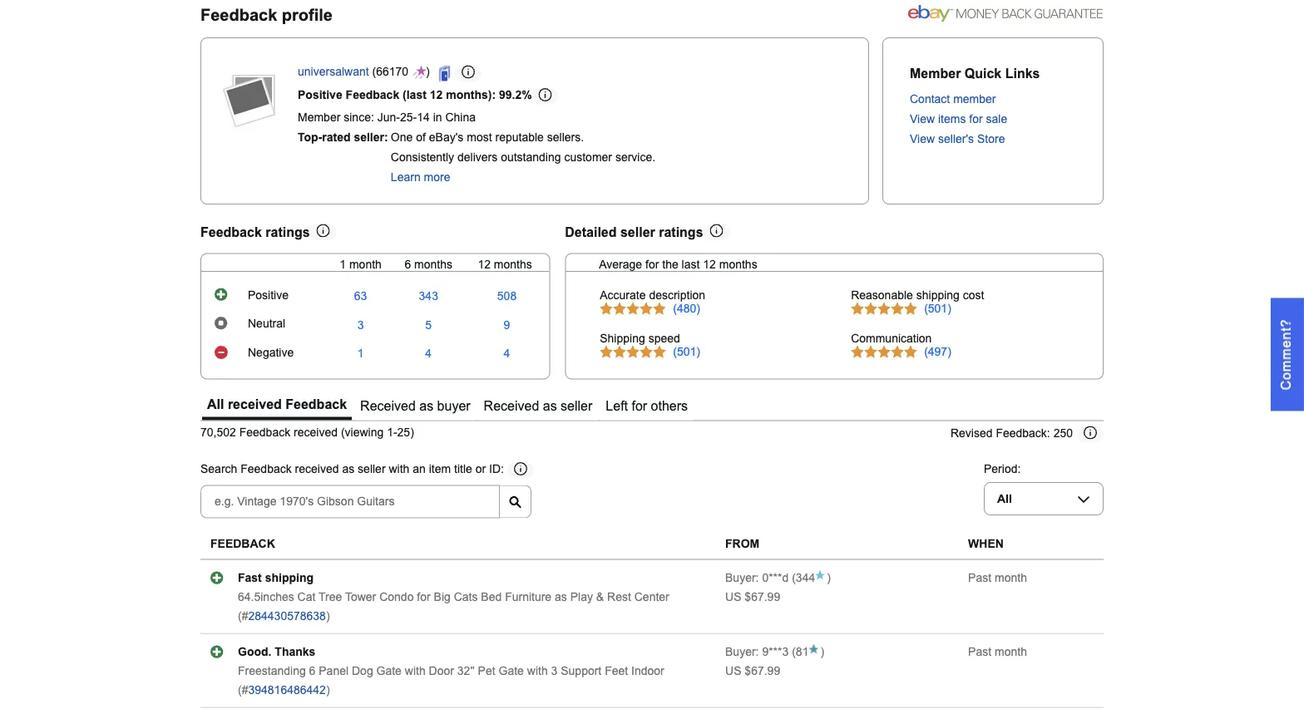 Task type: vqa. For each thing, say whether or not it's contained in the screenshot.
Panel
yes



Task type: describe. For each thing, give the bounding box(es) containing it.
284430578638 )
[[248, 610, 330, 623]]

(viewing
[[341, 426, 384, 439]]

freestanding
[[238, 665, 306, 678]]

344
[[796, 572, 815, 585]]

9***3
[[762, 646, 789, 659]]

center
[[634, 591, 669, 604]]

25)
[[397, 426, 414, 439]]

feedback profile
[[200, 5, 333, 24]]

buyer
[[437, 399, 470, 414]]

64.5inches
[[238, 591, 294, 604]]

comment?
[[1279, 319, 1294, 391]]

0 vertical spatial (
[[372, 65, 376, 78]]

ebay money back guarantee policy image
[[908, 2, 1104, 22]]

member for member since: jun-25-14 in china top-rated seller: one of ebay's most reputable sellers. consistently delivers outstanding customer service. learn more
[[298, 111, 341, 124]]

neutral
[[248, 317, 285, 330]]

us for buyer: 0***d
[[725, 591, 742, 604]]

furniture
[[505, 591, 552, 604]]

freestanding 6 panel dog gate with door 32'' pet gate with 3 support feet indoor (#
[[238, 665, 664, 697]]

thanks
[[275, 646, 316, 659]]

consistently
[[391, 151, 454, 164]]

feedback element
[[210, 538, 275, 551]]

member for member quick links
[[910, 66, 961, 81]]

0 vertical spatial 3
[[357, 319, 364, 332]]

&
[[596, 591, 604, 604]]

1 month
[[340, 258, 382, 271]]

all for all
[[997, 493, 1012, 506]]

title
[[454, 463, 472, 476]]

description
[[649, 289, 705, 302]]

received as seller
[[484, 399, 593, 414]]

indoor
[[631, 665, 664, 678]]

as inside 64.5inches cat tree tower condo for big cats bed furniture as play & rest center (#
[[555, 591, 567, 604]]

284430578638
[[248, 610, 326, 623]]

received for received as seller
[[484, 399, 539, 414]]

from element
[[725, 538, 760, 551]]

months):
[[446, 88, 496, 101]]

ebay's
[[429, 131, 464, 144]]

501 ratings received on reasonable shipping cost. click to check average rating. element
[[924, 303, 951, 315]]

speed
[[649, 332, 680, 345]]

343
[[419, 290, 438, 303]]

81
[[796, 646, 809, 659]]

received for received as buyer
[[360, 399, 416, 414]]

cat
[[297, 591, 316, 604]]

top-
[[298, 131, 322, 144]]

links
[[1005, 66, 1040, 81]]

an
[[413, 463, 426, 476]]

as up e.g. vintage 1970's gibson guitars text box
[[342, 463, 355, 476]]

dog
[[352, 665, 373, 678]]

feedback inside all received feedback button
[[286, 397, 347, 412]]

average
[[599, 258, 642, 271]]

shipping for reasonable
[[916, 289, 960, 302]]

us $67.99 for 0***d
[[725, 591, 780, 604]]

us for buyer: 9***3
[[725, 665, 742, 678]]

394816486442 link
[[248, 684, 326, 697]]

as left buyer
[[419, 399, 434, 414]]

when
[[968, 538, 1004, 551]]

feedback
[[210, 538, 275, 551]]

(# for 284430578638
[[238, 610, 248, 623]]

(501) for speed
[[673, 345, 700, 358]]

items
[[938, 113, 966, 126]]

feedback left by buyer. element for ( 81
[[725, 646, 789, 659]]

1 4 from the left
[[425, 347, 432, 360]]

left for others
[[606, 399, 688, 414]]

2 horizontal spatial 12
[[703, 258, 716, 271]]

) right '81'
[[821, 646, 824, 659]]

last
[[682, 258, 700, 271]]

497 ratings received on communication. click to check average rating. element
[[924, 345, 951, 358]]

universalwant
[[298, 65, 369, 78]]

( for 64.5inches cat tree tower condo for big cats bed furniture as play & rest center (#
[[792, 572, 796, 585]]

from
[[725, 538, 760, 551]]

bed
[[481, 591, 502, 604]]

( 344
[[789, 572, 815, 585]]

months for 12 months
[[494, 258, 532, 271]]

big
[[434, 591, 451, 604]]

0 vertical spatial month
[[349, 258, 382, 271]]

condo
[[379, 591, 414, 604]]

pet
[[478, 665, 495, 678]]

feedback score is 66170 element
[[376, 65, 409, 82]]

70,502
[[200, 426, 236, 439]]

past month for ( 81
[[968, 646, 1027, 659]]

feedback left by buyer. element for ( 344
[[725, 572, 789, 585]]

service.
[[615, 151, 656, 164]]

positive for positive feedback (last 12 months): 99.2%
[[298, 88, 342, 101]]

9 button
[[504, 319, 510, 332]]

25-
[[400, 111, 417, 124]]

3 months from the left
[[719, 258, 758, 271]]

9
[[504, 319, 510, 332]]

(501) button for speed
[[673, 345, 700, 359]]

2 ratings from the left
[[659, 224, 703, 239]]

customer
[[564, 151, 612, 164]]

(480) button
[[673, 303, 700, 316]]

480 ratings received on accurate description. click to check average rating. element
[[673, 303, 700, 315]]

with left support
[[527, 665, 548, 678]]

2 4 button from the left
[[504, 347, 510, 361]]

accurate
[[600, 289, 646, 302]]

received as buyer
[[360, 399, 470, 414]]

) down panel
[[326, 684, 330, 697]]

12 months
[[478, 258, 532, 271]]

) right 344
[[827, 572, 831, 585]]

as left left
[[543, 399, 557, 414]]

all for all received feedback
[[207, 397, 224, 412]]

2 gate from the left
[[499, 665, 524, 678]]

seller's
[[938, 133, 974, 146]]

learn
[[391, 171, 421, 184]]

all button
[[984, 483, 1104, 516]]

feet
[[605, 665, 628, 678]]

buyer: for buyer: 0***d
[[725, 572, 759, 585]]

rest
[[607, 591, 631, 604]]

feedback profile page for universalwant element
[[200, 5, 333, 24]]

most
[[467, 131, 492, 144]]

left for others button
[[601, 393, 693, 420]]

for inside contact member view items for sale view seller's store
[[969, 113, 983, 126]]

2 vertical spatial seller
[[358, 463, 386, 476]]

(497)
[[924, 345, 951, 358]]

(last
[[403, 88, 427, 101]]

394816486442 )
[[248, 684, 330, 697]]

tree
[[319, 591, 342, 604]]

all received feedback
[[207, 397, 347, 412]]

(501) for shipping
[[924, 303, 951, 315]]

buyer: for buyer: 9***3
[[725, 646, 759, 659]]

past for 81
[[968, 646, 992, 659]]

250
[[1054, 427, 1073, 440]]

us $67.99 for 9***3
[[725, 665, 780, 678]]

1 4 button from the left
[[425, 347, 432, 361]]



Task type: locate. For each thing, give the bounding box(es) containing it.
( right universalwant at the top left of the page
[[372, 65, 376, 78]]

feedback left by buyer. element
[[725, 572, 789, 585], [725, 646, 789, 659]]

4 button down 5 button
[[425, 347, 432, 361]]

past month element for 81
[[968, 646, 1027, 659]]

1 vertical spatial 6
[[309, 665, 316, 678]]

buyer: left 9***3
[[725, 646, 759, 659]]

month for freestanding 6 panel dog gate with door 32'' pet gate with 3 support feet indoor (#
[[995, 646, 1027, 659]]

0 vertical spatial buyer:
[[725, 572, 759, 585]]

buyer:
[[725, 572, 759, 585], [725, 646, 759, 659]]

others
[[651, 399, 688, 414]]

0 horizontal spatial shipping
[[265, 572, 314, 585]]

63 button
[[354, 290, 367, 303]]

$67.99
[[745, 591, 780, 604], [745, 665, 780, 678]]

all inside popup button
[[997, 493, 1012, 506]]

343 button
[[419, 290, 438, 303]]

detailed
[[565, 224, 617, 239]]

1 horizontal spatial ratings
[[659, 224, 703, 239]]

1 vertical spatial (
[[792, 572, 796, 585]]

shipping up cat
[[265, 572, 314, 585]]

0 vertical spatial 1
[[340, 258, 346, 271]]

1 horizontal spatial all
[[997, 493, 1012, 506]]

1 vertical spatial feedback left by buyer. element
[[725, 646, 789, 659]]

past month element
[[968, 572, 1027, 585], [968, 646, 1027, 659]]

1 us $67.99 from the top
[[725, 591, 780, 604]]

2 past from the top
[[968, 646, 992, 659]]

12 right last
[[703, 258, 716, 271]]

0 vertical spatial past month element
[[968, 572, 1027, 585]]

2 buyer: from the top
[[725, 646, 759, 659]]

2 (# from the top
[[238, 684, 248, 697]]

0 vertical spatial $67.99
[[745, 591, 780, 604]]

china
[[445, 111, 476, 124]]

501 ratings received on shipping speed. click to check average rating. element
[[673, 345, 700, 358]]

2 vertical spatial (
[[792, 646, 796, 659]]

6 left panel
[[309, 665, 316, 678]]

0 vertical spatial us $67.99
[[725, 591, 780, 604]]

period:
[[984, 463, 1021, 476]]

2 4 from the left
[[504, 347, 510, 360]]

1 vertical spatial us $67.99
[[725, 665, 780, 678]]

6 right 1 month
[[405, 258, 411, 271]]

cost
[[963, 289, 984, 302]]

view left seller's
[[910, 133, 935, 146]]

months up 508
[[494, 258, 532, 271]]

1 months from the left
[[414, 258, 453, 271]]

2 us from the top
[[725, 665, 742, 678]]

item
[[429, 463, 451, 476]]

0 vertical spatial shipping
[[916, 289, 960, 302]]

( right 9***3
[[792, 646, 796, 659]]

months up 343
[[414, 258, 453, 271]]

(501) button down reasonable shipping cost
[[924, 303, 951, 316]]

buyer: 0***d
[[725, 572, 789, 585]]

0 horizontal spatial ratings
[[266, 224, 310, 239]]

1 past month element from the top
[[968, 572, 1027, 585]]

12 right (last
[[430, 88, 443, 101]]

2 horizontal spatial months
[[719, 258, 758, 271]]

2 vertical spatial month
[[995, 646, 1027, 659]]

) left click to go to universalwant ebay store image
[[426, 65, 433, 78]]

12 right 6 months
[[478, 258, 491, 271]]

0 vertical spatial (#
[[238, 610, 248, 623]]

1 horizontal spatial months
[[494, 258, 532, 271]]

1 horizontal spatial received
[[484, 399, 539, 414]]

1 horizontal spatial 4 button
[[504, 347, 510, 361]]

profile
[[282, 5, 333, 24]]

or
[[476, 463, 486, 476]]

received up the 1-
[[360, 399, 416, 414]]

good. thanks element
[[238, 646, 316, 659]]

gate
[[376, 665, 402, 678], [499, 665, 524, 678]]

for right left
[[632, 399, 647, 414]]

feedback left by buyer. element left '81'
[[725, 646, 789, 659]]

4 down 5 button
[[425, 347, 432, 360]]

1 us from the top
[[725, 591, 742, 604]]

394816486442
[[248, 684, 326, 697]]

1 vertical spatial 3
[[551, 665, 558, 678]]

good.
[[238, 646, 272, 659]]

member up the contact
[[910, 66, 961, 81]]

$67.99 down buyer: 9***3
[[745, 665, 780, 678]]

1 horizontal spatial positive
[[298, 88, 342, 101]]

user profile for universalwant image
[[218, 67, 284, 133]]

with
[[389, 463, 410, 476], [405, 665, 426, 678], [527, 665, 548, 678]]

feedback left by buyer. element containing buyer: 9***3
[[725, 646, 789, 659]]

past month element for 344
[[968, 572, 1027, 585]]

all down period:
[[997, 493, 1012, 506]]

2 past month element from the top
[[968, 646, 1027, 659]]

shipping for fast
[[265, 572, 314, 585]]

seller left left
[[561, 399, 593, 414]]

view down the contact
[[910, 113, 935, 126]]

seller inside button
[[561, 399, 593, 414]]

99.2%
[[499, 88, 532, 101]]

more
[[424, 171, 450, 184]]

( for freestanding 6 panel dog gate with door 32'' pet gate with 3 support feet indoor (#
[[792, 646, 796, 659]]

reputable
[[495, 131, 544, 144]]

reasonable shipping cost
[[851, 289, 984, 302]]

1 buyer: from the top
[[725, 572, 759, 585]]

2 past month from the top
[[968, 646, 1027, 659]]

66170
[[376, 65, 409, 78]]

4 button down 9 button
[[504, 347, 510, 361]]

gate right dog
[[376, 665, 402, 678]]

rated
[[322, 131, 351, 144]]

2 months from the left
[[494, 258, 532, 271]]

0 horizontal spatial 3
[[357, 319, 364, 332]]

0 vertical spatial view
[[910, 113, 935, 126]]

0 horizontal spatial 4 button
[[425, 347, 432, 361]]

1 horizontal spatial seller
[[561, 399, 593, 414]]

1 vertical spatial buyer:
[[725, 646, 759, 659]]

1 for 1 month
[[340, 258, 346, 271]]

buyer: left 0***d on the bottom right of page
[[725, 572, 759, 585]]

1 received from the left
[[360, 399, 416, 414]]

(501) button for shipping
[[924, 303, 951, 316]]

1 feedback left by buyer. element from the top
[[725, 572, 789, 585]]

2 received from the left
[[484, 399, 539, 414]]

received
[[228, 397, 282, 412], [294, 426, 338, 439], [295, 463, 339, 476]]

(480)
[[673, 303, 700, 315]]

with left the 'an'
[[389, 463, 410, 476]]

universalwant ( 66170
[[298, 65, 409, 78]]

( 81
[[789, 646, 809, 659]]

us down buyer: 9***3
[[725, 665, 742, 678]]

2 view from the top
[[910, 133, 935, 146]]

past for 344
[[968, 572, 992, 585]]

all up 70,502
[[207, 397, 224, 412]]

for inside 64.5inches cat tree tower condo for big cats bed furniture as play & rest center (#
[[417, 591, 431, 604]]

1 horizontal spatial 1
[[357, 347, 364, 360]]

received right buyer
[[484, 399, 539, 414]]

70,502 feedback received (viewing 1-25)
[[200, 426, 414, 439]]

1 vertical spatial (#
[[238, 684, 248, 697]]

1 button
[[357, 347, 364, 361]]

3 button
[[357, 319, 364, 332]]

2 vertical spatial received
[[295, 463, 339, 476]]

view
[[910, 113, 935, 126], [910, 133, 935, 146]]

months right last
[[719, 258, 758, 271]]

id:
[[489, 463, 504, 476]]

0 horizontal spatial (501) button
[[673, 345, 700, 359]]

good. thanks
[[238, 646, 316, 659]]

feedback ratings
[[200, 224, 310, 239]]

1 vertical spatial $67.99
[[745, 665, 780, 678]]

for left big
[[417, 591, 431, 604]]

0 vertical spatial 6
[[405, 258, 411, 271]]

1 horizontal spatial member
[[910, 66, 961, 81]]

1 horizontal spatial 4
[[504, 347, 510, 360]]

6 inside freestanding 6 panel dog gate with door 32'' pet gate with 3 support feet indoor (#
[[309, 665, 316, 678]]

1 vertical spatial positive
[[248, 289, 289, 302]]

1 vertical spatial 1
[[357, 347, 364, 360]]

1 horizontal spatial gate
[[499, 665, 524, 678]]

when element
[[968, 538, 1004, 551]]

with left door
[[405, 665, 426, 678]]

284430578638 link
[[248, 610, 326, 623]]

$67.99 for 0***d
[[745, 591, 780, 604]]

shipping speed
[[600, 332, 680, 345]]

1 horizontal spatial (501)
[[924, 303, 951, 315]]

0 horizontal spatial 1
[[340, 258, 346, 271]]

reasonable
[[851, 289, 913, 302]]

of
[[416, 131, 426, 144]]

feedback left by buyer. element containing buyer: 0***d
[[725, 572, 789, 585]]

received up 70,502
[[228, 397, 282, 412]]

2 horizontal spatial seller
[[621, 224, 655, 239]]

1 vertical spatial month
[[995, 572, 1027, 585]]

shipping
[[916, 289, 960, 302], [265, 572, 314, 585]]

1 past month from the top
[[968, 572, 1027, 585]]

0 horizontal spatial all
[[207, 397, 224, 412]]

1 vertical spatial received
[[294, 426, 338, 439]]

(501) button down speed
[[673, 345, 700, 359]]

0 vertical spatial us
[[725, 591, 742, 604]]

1 vertical spatial all
[[997, 493, 1012, 506]]

0 vertical spatial (501) button
[[924, 303, 951, 316]]

1 vertical spatial shipping
[[265, 572, 314, 585]]

$67.99 down buyer: 0***d
[[745, 591, 780, 604]]

1 horizontal spatial 3
[[551, 665, 558, 678]]

508
[[497, 290, 517, 303]]

feedback left by buyer. element down from element
[[725, 572, 789, 585]]

received inside button
[[228, 397, 282, 412]]

1 for 1 button
[[357, 347, 364, 360]]

2 $67.99 from the top
[[745, 665, 780, 678]]

accurate description
[[600, 289, 705, 302]]

the
[[662, 258, 679, 271]]

4 button
[[425, 347, 432, 361], [504, 347, 510, 361]]

508 button
[[497, 290, 517, 303]]

1 vertical spatial (501)
[[673, 345, 700, 358]]

0 vertical spatial feedback left by buyer. element
[[725, 572, 789, 585]]

received as seller button
[[479, 393, 598, 420]]

1 gate from the left
[[376, 665, 402, 678]]

3 inside freestanding 6 panel dog gate with door 32'' pet gate with 3 support feet indoor (#
[[551, 665, 558, 678]]

0 vertical spatial seller
[[621, 224, 655, 239]]

e.g. Vintage 1970's Gibson Guitars text field
[[200, 486, 500, 519]]

0 horizontal spatial months
[[414, 258, 453, 271]]

0 horizontal spatial member
[[298, 111, 341, 124]]

for left the
[[646, 258, 659, 271]]

1 (# from the top
[[238, 610, 248, 623]]

0 vertical spatial all
[[207, 397, 224, 412]]

(# inside 64.5inches cat tree tower condo for big cats bed furniture as play & rest center (#
[[238, 610, 248, 623]]

1 vertical spatial past
[[968, 646, 992, 659]]

negative
[[248, 347, 294, 360]]

1 horizontal spatial 6
[[405, 258, 411, 271]]

us $67.99 down buyer: 0***d
[[725, 591, 780, 604]]

fast shipping element
[[238, 572, 314, 585]]

0 horizontal spatial 12
[[430, 88, 443, 101]]

as left play
[[555, 591, 567, 604]]

0 vertical spatial positive
[[298, 88, 342, 101]]

received for 70,502
[[294, 426, 338, 439]]

1 past from the top
[[968, 572, 992, 585]]

shipping up 501 ratings received on reasonable shipping cost. click to check average rating. element
[[916, 289, 960, 302]]

received left (viewing
[[294, 426, 338, 439]]

0 horizontal spatial gate
[[376, 665, 402, 678]]

seller up average
[[621, 224, 655, 239]]

0 horizontal spatial 6
[[309, 665, 316, 678]]

one
[[391, 131, 413, 144]]

in
[[433, 111, 442, 124]]

$67.99 for 9***3
[[745, 665, 780, 678]]

63
[[354, 290, 367, 303]]

0 vertical spatial member
[[910, 66, 961, 81]]

( right 0***d on the bottom right of page
[[792, 572, 796, 585]]

1 horizontal spatial 12
[[478, 258, 491, 271]]

contact member view items for sale view seller's store
[[910, 93, 1008, 146]]

1 horizontal spatial shipping
[[916, 289, 960, 302]]

2 us $67.99 from the top
[[725, 665, 780, 678]]

sellers.
[[547, 131, 584, 144]]

1 vertical spatial us
[[725, 665, 742, 678]]

select the feedback time period you want to see element
[[984, 463, 1021, 476]]

average for the last 12 months
[[599, 258, 758, 271]]

1 $67.99 from the top
[[745, 591, 780, 604]]

left
[[606, 399, 628, 414]]

comment? link
[[1271, 298, 1304, 411]]

0 horizontal spatial received
[[360, 399, 416, 414]]

(501) down reasonable shipping cost
[[924, 303, 951, 315]]

0 horizontal spatial (501)
[[673, 345, 700, 358]]

1 vertical spatial past month
[[968, 646, 1027, 659]]

0***d
[[762, 572, 789, 585]]

gate right pet
[[499, 665, 524, 678]]

3 down 63 button
[[357, 319, 364, 332]]

quick
[[965, 66, 1002, 81]]

view items for sale link
[[910, 113, 1008, 126]]

0 vertical spatial (501)
[[924, 303, 951, 315]]

all received feedback button
[[202, 393, 352, 420]]

received
[[360, 399, 416, 414], [484, 399, 539, 414]]

with for gate
[[405, 665, 426, 678]]

for inside 'button'
[[632, 399, 647, 414]]

(# for 394816486442
[[238, 684, 248, 697]]

since:
[[344, 111, 374, 124]]

panel
[[319, 665, 349, 678]]

us down buyer: 0***d
[[725, 591, 742, 604]]

0 horizontal spatial seller
[[358, 463, 386, 476]]

1 vertical spatial (501) button
[[673, 345, 700, 359]]

past month
[[968, 572, 1027, 585], [968, 646, 1027, 659]]

0 horizontal spatial 4
[[425, 347, 432, 360]]

feedback:
[[996, 427, 1050, 440]]

received for search
[[295, 463, 339, 476]]

all inside button
[[207, 397, 224, 412]]

seller down (viewing
[[358, 463, 386, 476]]

(501) down speed
[[673, 345, 700, 358]]

with for seller
[[389, 463, 410, 476]]

4 down 9 button
[[504, 347, 510, 360]]

positive down universalwant link
[[298, 88, 342, 101]]

1 view from the top
[[910, 113, 935, 126]]

jun-
[[377, 111, 400, 124]]

positive for positive
[[248, 289, 289, 302]]

(# down 64.5inches
[[238, 610, 248, 623]]

for down member
[[969, 113, 983, 126]]

positive up neutral
[[248, 289, 289, 302]]

3 left support
[[551, 665, 558, 678]]

1 ratings from the left
[[266, 224, 310, 239]]

tower
[[345, 591, 376, 604]]

0 horizontal spatial positive
[[248, 289, 289, 302]]

) down tree
[[326, 610, 330, 623]]

0 vertical spatial past
[[968, 572, 992, 585]]

seller
[[621, 224, 655, 239], [561, 399, 593, 414], [358, 463, 386, 476]]

1 vertical spatial past month element
[[968, 646, 1027, 659]]

member up top-
[[298, 111, 341, 124]]

member quick links
[[910, 66, 1040, 81]]

0 vertical spatial past month
[[968, 572, 1027, 585]]

search feedback received as seller with an item title or id:
[[200, 463, 504, 476]]

1-
[[387, 426, 397, 439]]

4
[[425, 347, 432, 360], [504, 347, 510, 360]]

(# down freestanding
[[238, 684, 248, 697]]

1 vertical spatial seller
[[561, 399, 593, 414]]

click to go to universalwant ebay store image
[[438, 65, 455, 82]]

2 feedback left by buyer. element from the top
[[725, 646, 789, 659]]

0 vertical spatial received
[[228, 397, 282, 412]]

revised feedback: 250
[[951, 427, 1073, 440]]

member inside member since: jun-25-14 in china top-rated seller: one of ebay's most reputable sellers. consistently delivers outstanding customer service. learn more
[[298, 111, 341, 124]]

us $67.99
[[725, 591, 780, 604], [725, 665, 780, 678]]

us $67.99 down buyer: 9***3
[[725, 665, 780, 678]]

past month for ( 344
[[968, 572, 1027, 585]]

1 horizontal spatial (501) button
[[924, 303, 951, 316]]

received down 70,502 feedback received (viewing 1-25)
[[295, 463, 339, 476]]

1 vertical spatial member
[[298, 111, 341, 124]]

1 vertical spatial view
[[910, 133, 935, 146]]

(# inside freestanding 6 panel dog gate with door 32'' pet gate with 3 support feet indoor (#
[[238, 684, 248, 697]]

search
[[200, 463, 237, 476]]

months for 6 months
[[414, 258, 453, 271]]

communication
[[851, 332, 932, 345]]

feedback
[[200, 5, 277, 24], [346, 88, 399, 101], [200, 224, 262, 239], [286, 397, 347, 412], [239, 426, 290, 439], [241, 463, 292, 476]]

month for 64.5inches cat tree tower condo for big cats bed furniture as play & rest center (#
[[995, 572, 1027, 585]]

shipping
[[600, 332, 645, 345]]



